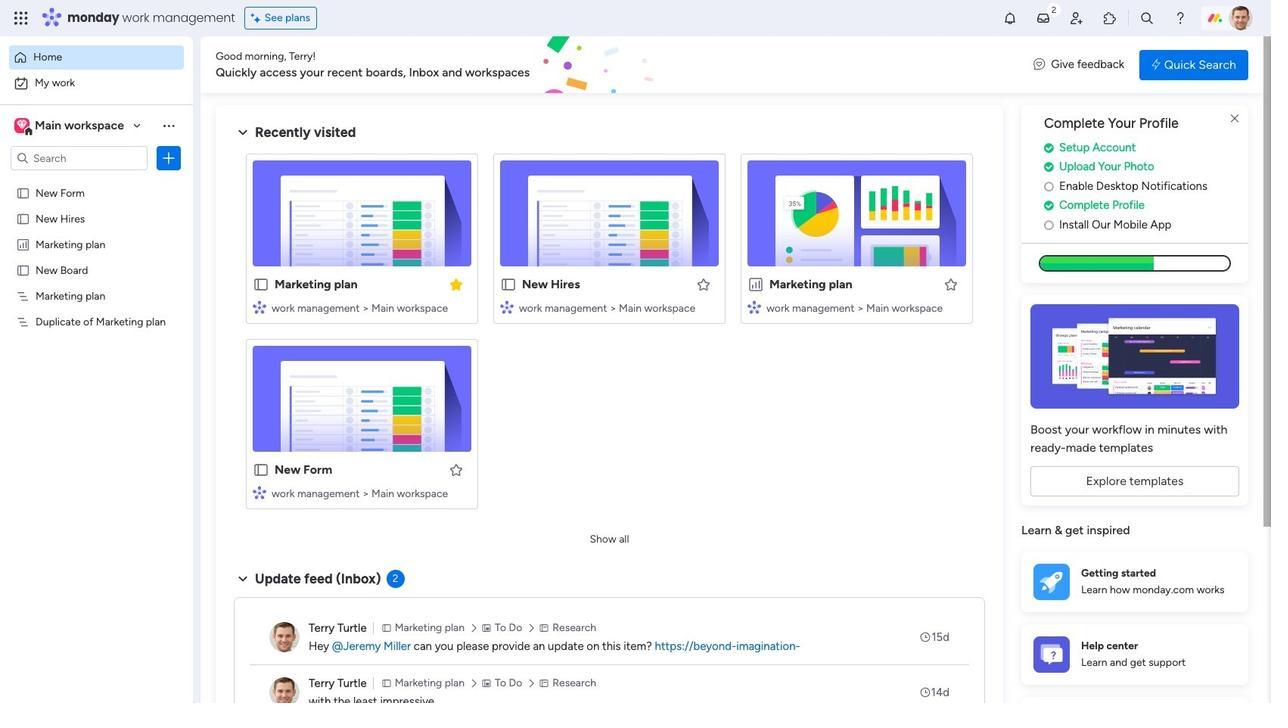 Task type: locate. For each thing, give the bounding box(es) containing it.
workspace image
[[14, 117, 30, 134], [17, 117, 27, 134]]

2 vertical spatial check circle image
[[1044, 200, 1054, 211]]

add to favorites image
[[944, 277, 959, 292], [449, 462, 464, 477]]

public board image
[[16, 185, 30, 200], [16, 211, 30, 226], [253, 276, 269, 293]]

1 horizontal spatial add to favorites image
[[944, 277, 959, 292]]

1 vertical spatial public dashboard image
[[748, 276, 764, 293]]

2 vertical spatial public board image
[[253, 276, 269, 293]]

public board image
[[16, 263, 30, 277], [500, 276, 517, 293], [253, 462, 269, 478]]

circle o image
[[1044, 181, 1054, 192]]

0 vertical spatial check circle image
[[1044, 142, 1054, 153]]

1 horizontal spatial terry turtle image
[[1229, 6, 1253, 30]]

option
[[9, 45, 184, 70], [9, 71, 184, 95], [0, 179, 193, 182]]

0 horizontal spatial public dashboard image
[[16, 237, 30, 251]]

2 image
[[1047, 1, 1061, 18]]

add to favorites image for bottommost public dashboard icon
[[944, 277, 959, 292]]

terry turtle image
[[1229, 6, 1253, 30], [269, 677, 300, 703]]

list box
[[0, 177, 193, 538]]

invite members image
[[1069, 11, 1085, 26]]

1 horizontal spatial public dashboard image
[[748, 276, 764, 293]]

public dashboard image
[[16, 237, 30, 251], [748, 276, 764, 293]]

0 horizontal spatial add to favorites image
[[449, 462, 464, 477]]

terry turtle image down terry turtle image
[[269, 677, 300, 703]]

0 vertical spatial add to favorites image
[[944, 277, 959, 292]]

select product image
[[14, 11, 29, 26]]

dapulse x slim image
[[1226, 110, 1244, 128]]

1 vertical spatial check circle image
[[1044, 161, 1054, 173]]

1 vertical spatial add to favorites image
[[449, 462, 464, 477]]

workspace options image
[[161, 118, 176, 133]]

terry turtle image right help image
[[1229, 6, 1253, 30]]

update feed image
[[1036, 11, 1051, 26]]

check circle image
[[1044, 142, 1054, 153], [1044, 161, 1054, 173], [1044, 200, 1054, 211]]

1 vertical spatial terry turtle image
[[269, 677, 300, 703]]

v2 user feedback image
[[1034, 56, 1045, 73]]

2 element
[[386, 570, 405, 588]]



Task type: vqa. For each thing, say whether or not it's contained in the screenshot.
Contact sales element
no



Task type: describe. For each thing, give the bounding box(es) containing it.
help center element
[[1022, 624, 1249, 685]]

add to favorites image
[[696, 277, 711, 292]]

1 horizontal spatial public board image
[[253, 462, 269, 478]]

0 horizontal spatial public board image
[[16, 263, 30, 277]]

close update feed (inbox) image
[[234, 570, 252, 588]]

options image
[[161, 151, 176, 166]]

Search in workspace field
[[32, 149, 126, 167]]

1 vertical spatial public board image
[[16, 211, 30, 226]]

add to favorites image for middle public board icon
[[449, 462, 464, 477]]

notifications image
[[1003, 11, 1018, 26]]

circle o image
[[1044, 219, 1054, 231]]

0 vertical spatial public board image
[[16, 185, 30, 200]]

0 vertical spatial option
[[9, 45, 184, 70]]

0 horizontal spatial terry turtle image
[[269, 677, 300, 703]]

2 vertical spatial option
[[0, 179, 193, 182]]

2 workspace image from the left
[[17, 117, 27, 134]]

v2 bolt switch image
[[1152, 56, 1161, 73]]

0 vertical spatial public dashboard image
[[16, 237, 30, 251]]

monday marketplace image
[[1103, 11, 1118, 26]]

getting started element
[[1022, 552, 1249, 612]]

remove from favorites image
[[449, 277, 464, 292]]

search everything image
[[1140, 11, 1155, 26]]

2 horizontal spatial public board image
[[500, 276, 517, 293]]

3 check circle image from the top
[[1044, 200, 1054, 211]]

workspace selection element
[[14, 117, 126, 136]]

1 vertical spatial option
[[9, 71, 184, 95]]

close recently visited image
[[234, 123, 252, 142]]

2 check circle image from the top
[[1044, 161, 1054, 173]]

1 check circle image from the top
[[1044, 142, 1054, 153]]

0 vertical spatial terry turtle image
[[1229, 6, 1253, 30]]

help image
[[1173, 11, 1188, 26]]

quick search results list box
[[234, 142, 985, 528]]

see plans image
[[251, 10, 265, 26]]

templates image image
[[1035, 304, 1235, 409]]

terry turtle image
[[269, 622, 300, 652]]

1 workspace image from the left
[[14, 117, 30, 134]]



